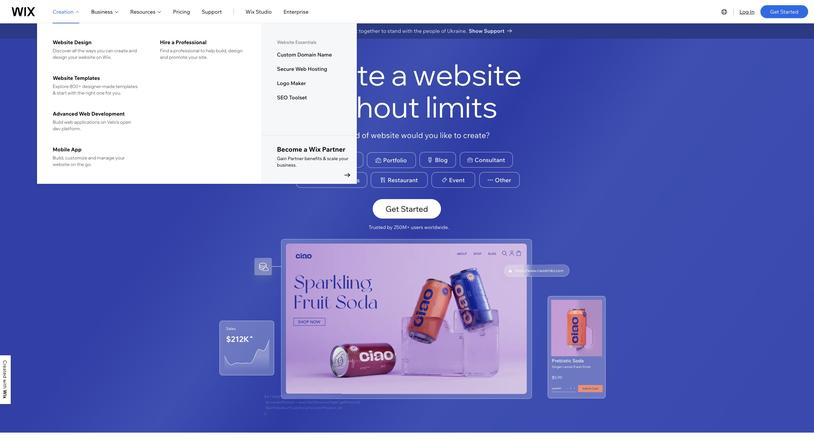 Task type: describe. For each thing, give the bounding box(es) containing it.
service
[[313, 177, 334, 184]]

other button
[[480, 172, 520, 188]]

website for essentials
[[277, 39, 295, 45]]

show support
[[469, 28, 505, 34]]

design inside hire a professional find a professional to help build, design and promote your site.
[[228, 48, 243, 54]]

the inside website design discover all the ways you can create and design your website on wix.
[[78, 48, 85, 54]]

your inside become a  wix partner gain partner benefits & scale your business. →
[[339, 156, 349, 162]]

an ecommerce site for a soda company with a sales graph and mobile checkout image
[[286, 244, 527, 394]]

design inside website design discover all the ways you can create and design your website on wix.
[[53, 54, 67, 60]]

get started link
[[761, 5, 809, 18]]

templates
[[74, 75, 100, 81]]

web
[[64, 119, 73, 125]]

secure web hosting
[[277, 66, 327, 72]]

discover
[[53, 48, 71, 54]]

get started button
[[373, 199, 441, 219]]

create
[[292, 56, 386, 93]]

hire
[[160, 39, 171, 46]]

manage
[[97, 155, 115, 161]]

your inside hire a professional find a professional to help build, design and promote your site.
[[189, 54, 198, 60]]

a for create a website without limits
[[392, 56, 408, 93]]

800+
[[70, 84, 81, 89]]

wix.
[[103, 54, 112, 60]]

website templates link
[[53, 75, 139, 81]]

without
[[316, 88, 420, 125]]

get started inside button
[[386, 204, 428, 214]]

pricing link
[[173, 8, 190, 15]]

online
[[320, 156, 338, 164]]

business.
[[277, 162, 297, 168]]

all
[[72, 48, 77, 54]]

service business button
[[296, 172, 367, 188]]

restaurant
[[388, 177, 418, 184]]

logo maker link
[[277, 80, 342, 87]]

resources
[[130, 8, 156, 15]]

0 vertical spatial of
[[441, 28, 446, 34]]

create?
[[463, 131, 490, 140]]

applications
[[74, 119, 100, 125]]

custom domain name
[[277, 51, 332, 58]]

the left people on the top
[[414, 28, 422, 34]]

benefits
[[305, 156, 322, 162]]

0 vertical spatial support
[[202, 8, 222, 15]]

by
[[387, 225, 393, 231]]

1 horizontal spatial to
[[382, 28, 387, 34]]

kind
[[345, 131, 360, 140]]

seo
[[277, 94, 288, 101]]

wix studio
[[246, 8, 272, 15]]

seo toolset link
[[277, 94, 342, 101]]

consultant button
[[460, 152, 513, 168]]

with inside website templates explore 800+ designer-made templates & start with the right one for you.
[[68, 90, 77, 96]]

secure web hosting link
[[277, 66, 342, 72]]

a for become a  wix partner gain partner benefits & scale your business. →
[[304, 145, 308, 154]]

event button
[[432, 172, 475, 188]]

custom
[[277, 51, 296, 58]]

templates
[[116, 84, 138, 89]]

creation button
[[53, 8, 79, 15]]

professional
[[176, 39, 207, 46]]

& for right
[[53, 90, 56, 96]]

customize
[[65, 155, 87, 161]]

website essentials
[[277, 39, 317, 45]]

hire a professional link
[[160, 39, 246, 46]]

right
[[86, 90, 96, 96]]

language selector, english selected image
[[721, 8, 729, 15]]

help
[[206, 48, 215, 54]]

to inside hire a professional find a professional to help build, design and promote your site.
[[201, 48, 205, 54]]

logo maker
[[277, 80, 306, 87]]

and inside website design discover all the ways you can create and design your website on wix.
[[129, 48, 137, 54]]

name
[[318, 51, 332, 58]]

website design link
[[53, 39, 139, 46]]

1 vertical spatial support
[[484, 28, 505, 34]]

hosting
[[308, 66, 327, 72]]

website inside mobile app build, customize and manage your website on the go.
[[53, 162, 70, 167]]

ways
[[86, 48, 96, 54]]

for
[[106, 90, 112, 96]]

on inside website design discover all the ways you can create and design your website on wix.
[[96, 54, 102, 60]]

people
[[423, 28, 440, 34]]

show support link
[[469, 26, 518, 35]]

web for secure
[[296, 66, 307, 72]]

and inside mobile app build, customize and manage your website on the go.
[[88, 155, 96, 161]]

what kind of website would you like to create?
[[323, 131, 490, 140]]

domain
[[298, 51, 317, 58]]

other
[[495, 176, 512, 184]]

online store button
[[303, 152, 363, 168]]

professional
[[174, 48, 200, 54]]

in
[[751, 8, 755, 15]]

consultant
[[475, 156, 505, 164]]

gain
[[277, 156, 287, 162]]

log in
[[740, 8, 755, 15]]

business button
[[91, 8, 119, 15]]

0 horizontal spatial wix
[[246, 8, 255, 15]]

would
[[401, 131, 423, 140]]

website for design
[[53, 39, 73, 46]]

find
[[160, 48, 169, 54]]

started inside get started button
[[401, 204, 428, 214]]

promote
[[169, 54, 188, 60]]

you.
[[112, 90, 121, 96]]

toolset
[[289, 94, 307, 101]]

become a  wix partner gain partner benefits & scale your business. →
[[277, 145, 351, 179]]

build
[[53, 119, 63, 125]]

1 horizontal spatial with
[[403, 28, 413, 34]]



Task type: vqa. For each thing, say whether or not it's contained in the screenshot.
Secure
yes



Task type: locate. For each thing, give the bounding box(es) containing it.
make
[[320, 28, 333, 34]]

of right the kind
[[362, 131, 369, 140]]

website up custom
[[277, 39, 295, 45]]

design right build,
[[228, 48, 243, 54]]

0 horizontal spatial you
[[97, 48, 105, 54]]

get started
[[771, 8, 799, 15], [386, 204, 428, 214]]

to up site.
[[201, 48, 205, 54]]

logo
[[277, 80, 290, 87]]

glass ns.png image
[[504, 265, 569, 277]]

you left like
[[425, 131, 438, 140]]

portfolio
[[383, 157, 407, 164]]

stand
[[388, 28, 401, 34]]

event
[[449, 177, 465, 184]]

your right manage
[[115, 155, 125, 161]]

with
[[403, 28, 413, 34], [68, 90, 77, 96]]

created with wix image
[[3, 361, 7, 399]]

0 vertical spatial to
[[382, 28, 387, 34]]

and down find
[[160, 54, 168, 60]]

with right stand
[[403, 28, 413, 34]]

dev
[[53, 126, 61, 132]]

velo's
[[107, 119, 119, 125]]

build,
[[216, 48, 227, 54]]

partner up business.
[[288, 156, 304, 162]]

on inside advanced web development build web applications on velo's open dev platform.
[[101, 119, 106, 125]]

&
[[53, 90, 56, 96], [323, 156, 326, 162]]

wix inside become a  wix partner gain partner benefits & scale your business. →
[[309, 145, 321, 154]]

0 horizontal spatial get started
[[386, 204, 428, 214]]

0 vertical spatial get
[[771, 8, 780, 15]]

0 horizontal spatial with
[[68, 90, 77, 96]]

log
[[740, 8, 749, 15]]

store
[[340, 156, 355, 164]]

1 horizontal spatial support
[[484, 28, 505, 34]]

let's
[[308, 28, 319, 34]]

1 vertical spatial on
[[101, 119, 106, 125]]

with down 800+
[[68, 90, 77, 96]]

together
[[359, 28, 380, 34]]

seo toolset
[[277, 94, 307, 101]]

& inside website templates explore 800+ designer-made templates & start with the right one for you.
[[53, 90, 56, 96]]

custom domain name link
[[277, 51, 342, 58]]

0 horizontal spatial to
[[201, 48, 205, 54]]

website up explore
[[53, 75, 73, 81]]

partner
[[322, 145, 346, 154], [288, 156, 304, 162]]

0 horizontal spatial design
[[53, 54, 67, 60]]

& left start
[[53, 90, 56, 96]]

the right all
[[78, 48, 85, 54]]

your inside website design discover all the ways you can create and design your website on wix.
[[68, 54, 78, 60]]

the down 800+
[[78, 90, 85, 96]]

and inside hire a professional find a professional to help build, design and promote your site.
[[160, 54, 168, 60]]

on down development
[[101, 119, 106, 125]]

go.
[[85, 162, 92, 167]]

1 horizontal spatial business
[[335, 177, 360, 184]]

your right scale at the left top of page
[[339, 156, 349, 162]]

1 horizontal spatial partner
[[322, 145, 346, 154]]

website inside website design discover all the ways you can create and design your website on wix.
[[78, 54, 95, 60]]

partner up scale at the left top of page
[[322, 145, 346, 154]]

wix up benefits
[[309, 145, 321, 154]]

enterprise link
[[284, 8, 309, 15]]

0 horizontal spatial partner
[[288, 156, 304, 162]]

development
[[91, 111, 125, 117]]

trusted by 250m+ users worldwide.
[[369, 225, 449, 231]]

start
[[57, 90, 67, 96]]

1 vertical spatial with
[[68, 90, 77, 96]]

website inside create a website without limits
[[413, 56, 522, 93]]

1 vertical spatial and
[[160, 54, 168, 60]]

0 horizontal spatial web
[[79, 111, 90, 117]]

web inside advanced web development build web applications on velo's open dev platform.
[[79, 111, 90, 117]]

website design discover all the ways you can create and design your website on wix.
[[53, 39, 137, 60]]

→
[[344, 169, 351, 179]]

on inside mobile app build, customize and manage your website on the go.
[[71, 162, 76, 167]]

2 horizontal spatial to
[[454, 131, 462, 140]]

support link
[[202, 8, 222, 15]]

and up go.
[[88, 155, 96, 161]]

web up applications
[[79, 111, 90, 117]]

advanced web development link
[[53, 111, 139, 117]]

1 horizontal spatial get
[[771, 8, 780, 15]]

the left go.
[[77, 162, 84, 167]]

a inside create a website without limits
[[392, 56, 408, 93]]

1 vertical spatial you
[[425, 131, 438, 140]]

support right pricing
[[202, 8, 222, 15]]

open
[[120, 119, 131, 125]]

wix left studio
[[246, 8, 255, 15]]

1 vertical spatial started
[[401, 204, 428, 214]]

get started right in
[[771, 8, 799, 15]]

explore
[[53, 84, 69, 89]]

creation
[[53, 8, 74, 15]]

can
[[106, 48, 113, 54]]

wix studio link
[[246, 8, 272, 15]]

0 vertical spatial wix
[[246, 8, 255, 15]]

studio
[[256, 8, 272, 15]]

& inside become a  wix partner gain partner benefits & scale your business. →
[[323, 156, 326, 162]]

website up discover
[[53, 39, 73, 46]]

trusted
[[369, 225, 386, 231]]

platform.
[[62, 126, 81, 132]]

become
[[277, 145, 302, 154]]

blog
[[435, 156, 448, 164]]

2 vertical spatial on
[[71, 162, 76, 167]]

a for hire a professional find a professional to help build, design and promote your site.
[[172, 39, 175, 46]]

create
[[114, 48, 128, 54]]

1 vertical spatial design
[[53, 54, 67, 60]]

build,
[[53, 155, 64, 161]]

0 vertical spatial &
[[53, 90, 56, 96]]

advanced web development build web applications on velo's open dev platform.
[[53, 111, 131, 132]]

1 vertical spatial &
[[323, 156, 326, 162]]

secure
[[277, 66, 294, 72]]

the inside mobile app build, customize and manage your website on the go.
[[77, 162, 84, 167]]

started inside get started link
[[781, 8, 799, 15]]

blog button
[[420, 152, 456, 168]]

1 horizontal spatial get started
[[771, 8, 799, 15]]

on down customize
[[71, 162, 76, 167]]

creation group
[[37, 23, 357, 184]]

1 vertical spatial web
[[79, 111, 90, 117]]

& left scale at the left top of page
[[323, 156, 326, 162]]

0 horizontal spatial of
[[362, 131, 369, 140]]

portfolio button
[[367, 153, 416, 168]]

create a website without limits
[[292, 56, 522, 125]]

website
[[78, 54, 95, 60], [413, 56, 522, 93], [371, 131, 400, 140], [53, 162, 70, 167]]

hire a professional find a professional to help build, design and promote your site.
[[160, 39, 243, 60]]

log in link
[[740, 8, 755, 15]]

advanced
[[53, 111, 78, 117]]

a inside become a  wix partner gain partner benefits & scale your business. →
[[304, 145, 308, 154]]

1 horizontal spatial wix
[[309, 145, 321, 154]]

0 horizontal spatial support
[[202, 8, 222, 15]]

0 vertical spatial web
[[296, 66, 307, 72]]

your down all
[[68, 54, 78, 60]]

of right people on the top
[[441, 28, 446, 34]]

your inside mobile app build, customize and manage your website on the go.
[[115, 155, 125, 161]]

the
[[414, 28, 422, 34], [78, 48, 85, 54], [78, 90, 85, 96], [77, 162, 84, 167]]

0 vertical spatial started
[[781, 8, 799, 15]]

0 vertical spatial business
[[91, 8, 113, 15]]

users
[[411, 225, 424, 231]]

limits
[[426, 88, 498, 125]]

get up the by
[[386, 204, 399, 214]]

get started up trusted by 250m+ users worldwide.
[[386, 204, 428, 214]]

get inside button
[[386, 204, 399, 214]]

& for →
[[323, 156, 326, 162]]

business down store
[[335, 177, 360, 184]]

1 horizontal spatial and
[[129, 48, 137, 54]]

0 horizontal spatial get
[[386, 204, 399, 214]]

mobile app build, customize and manage your website on the go.
[[53, 146, 125, 167]]

0 vertical spatial with
[[403, 28, 413, 34]]

support right the show
[[484, 28, 505, 34]]

1 horizontal spatial of
[[441, 28, 446, 34]]

you left can
[[97, 48, 105, 54]]

0 vertical spatial partner
[[322, 145, 346, 154]]

0 horizontal spatial and
[[88, 155, 96, 161]]

2 vertical spatial to
[[454, 131, 462, 140]]

you inside website design discover all the ways you can create and design your website on wix.
[[97, 48, 105, 54]]

a
[[172, 39, 175, 46], [170, 48, 173, 54], [392, 56, 408, 93], [304, 145, 308, 154]]

let's make an impact together to stand with the people of ukraine.
[[308, 28, 467, 34]]

0 vertical spatial design
[[228, 48, 243, 54]]

1 horizontal spatial &
[[323, 156, 326, 162]]

1 vertical spatial get
[[386, 204, 399, 214]]

ukraine.
[[447, 28, 467, 34]]

0 vertical spatial and
[[129, 48, 137, 54]]

0 horizontal spatial &
[[53, 90, 56, 96]]

1 vertical spatial to
[[201, 48, 205, 54]]

1 vertical spatial get started
[[386, 204, 428, 214]]

1 vertical spatial business
[[335, 177, 360, 184]]

of
[[441, 28, 446, 34], [362, 131, 369, 140]]

your
[[68, 54, 78, 60], [189, 54, 198, 60], [115, 155, 125, 161], [339, 156, 349, 162]]

you
[[97, 48, 105, 54], [425, 131, 438, 140]]

on left wix.
[[96, 54, 102, 60]]

website for templates
[[53, 75, 73, 81]]

and right create
[[129, 48, 137, 54]]

online store
[[320, 156, 355, 164]]

web up maker
[[296, 66, 307, 72]]

0 vertical spatial you
[[97, 48, 105, 54]]

business inside "popup button"
[[91, 8, 113, 15]]

made
[[103, 84, 115, 89]]

an
[[334, 28, 340, 34]]

2 horizontal spatial and
[[160, 54, 168, 60]]

0 horizontal spatial business
[[91, 8, 113, 15]]

the inside website templates explore 800+ designer-made templates & start with the right one for you.
[[78, 90, 85, 96]]

essentials
[[296, 39, 317, 45]]

to left stand
[[382, 28, 387, 34]]

get right in
[[771, 8, 780, 15]]

resources button
[[130, 8, 161, 15]]

0 vertical spatial get started
[[771, 8, 799, 15]]

0 vertical spatial on
[[96, 54, 102, 60]]

1 horizontal spatial started
[[781, 8, 799, 15]]

design down discover
[[53, 54, 67, 60]]

web for advanced
[[79, 111, 90, 117]]

website inside website design discover all the ways you can create and design your website on wix.
[[53, 39, 73, 46]]

your down professional
[[189, 54, 198, 60]]

business inside "button"
[[335, 177, 360, 184]]

scale
[[327, 156, 338, 162]]

business up website design link
[[91, 8, 113, 15]]

business
[[91, 8, 113, 15], [335, 177, 360, 184]]

0 horizontal spatial started
[[401, 204, 428, 214]]

website inside website templates explore 800+ designer-made templates & start with the right one for you.
[[53, 75, 73, 81]]

get
[[771, 8, 780, 15], [386, 204, 399, 214]]

enterprise
[[284, 8, 309, 15]]

1 horizontal spatial design
[[228, 48, 243, 54]]

site.
[[199, 54, 208, 60]]

service business
[[313, 177, 360, 184]]

to right like
[[454, 131, 462, 140]]

1 vertical spatial of
[[362, 131, 369, 140]]

2 vertical spatial and
[[88, 155, 96, 161]]

1 vertical spatial partner
[[288, 156, 304, 162]]

mobile
[[53, 146, 70, 153]]

1 horizontal spatial web
[[296, 66, 307, 72]]

1 vertical spatial wix
[[309, 145, 321, 154]]

1 horizontal spatial you
[[425, 131, 438, 140]]



